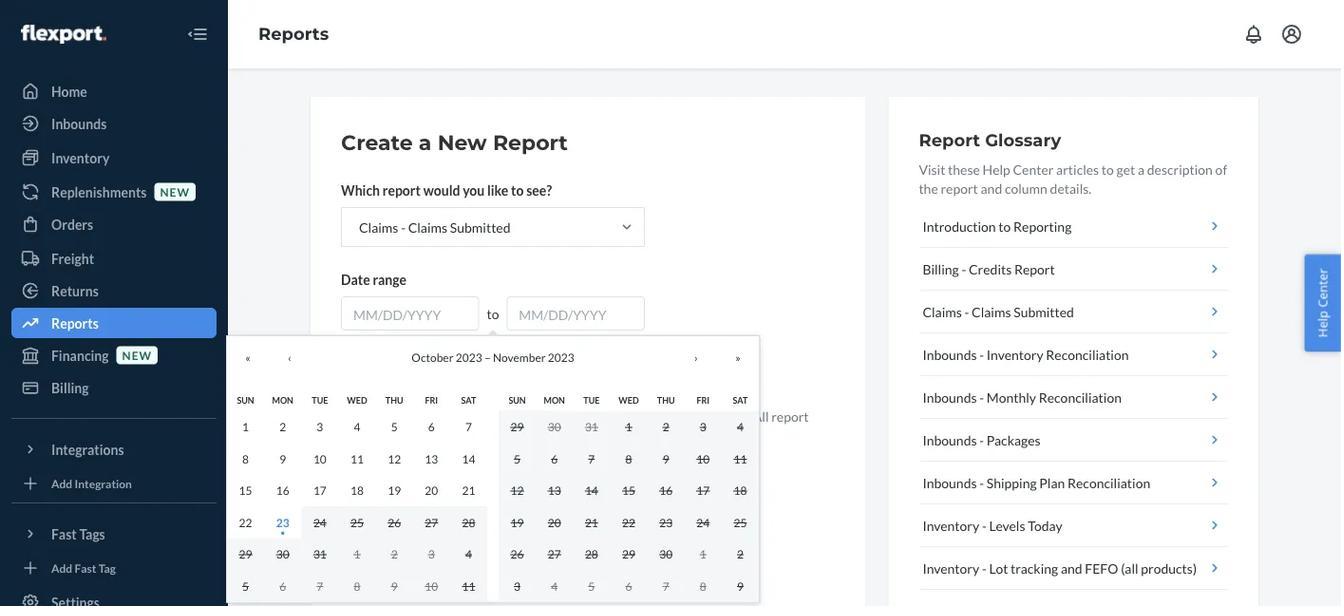 Task type: describe. For each thing, give the bounding box(es) containing it.
october 9, 2023 element
[[279, 452, 286, 465]]

november 3, 2023 element for 3 button under october 27, 2023 element in the bottom left of the page
[[428, 547, 435, 561]]

0 horizontal spatial november 4, 2023 element
[[465, 547, 472, 561]]

1 horizontal spatial 30 button
[[536, 411, 573, 443]]

6 for november 6, 2023 'element' to the top
[[551, 452, 558, 465]]

2 button down "november 25, 2023" element
[[722, 538, 759, 570]]

home link
[[11, 76, 217, 106]]

1 horizontal spatial 19 button
[[499, 506, 536, 538]]

claims down the 'credits'
[[972, 304, 1011, 320]]

2 inside it may take up to 2 hours for new information to be reflected in reports. all report time fields are in universal time (utc).
[[439, 408, 447, 424]]

see?
[[526, 182, 552, 198]]

november 28, 2023 element
[[585, 547, 598, 561]]

inventory for inventory
[[51, 150, 110, 166]]

20 for october 20, 2023 element
[[425, 484, 438, 497]]

23 for november 23, 2023 element
[[659, 515, 673, 529]]

flexport logo image
[[21, 25, 106, 44]]

1 up october 8, 2023 element
[[242, 420, 249, 434]]

november 8, 2023 element for 8 button on top of november 15, 2023 element
[[626, 452, 632, 465]]

reconciliation for inbounds - inventory reconciliation
[[1046, 346, 1129, 362]]

time
[[341, 427, 367, 443]]

11 for november 11, 2023 element associated with the right 11 button
[[734, 452, 747, 465]]

3 down november 26, 2023 element
[[514, 579, 521, 593]]

1 horizontal spatial 27 button
[[536, 538, 573, 570]]

inbounds - inventory reconciliation
[[923, 346, 1129, 362]]

2 22 button from the left
[[610, 506, 647, 538]]

monthly
[[987, 389, 1036, 405]]

0 horizontal spatial 11 button
[[339, 443, 376, 474]]

9 button up october 16, 2023 'element'
[[264, 443, 301, 474]]

(utc).
[[528, 427, 565, 443]]

october 5, 2023 element
[[391, 420, 398, 434]]

hours
[[450, 408, 483, 424]]

november 17, 2023 element
[[697, 484, 710, 497]]

1 down the october 25, 2023 "element"
[[354, 547, 360, 561]]

3 left it
[[317, 420, 323, 434]]

1 horizontal spatial 13 button
[[536, 474, 573, 506]]

new inside it may take up to 2 hours for new information to be reflected in reports. all report time fields are in universal time (utc).
[[505, 408, 530, 424]]

description
[[1147, 161, 1213, 177]]

0 horizontal spatial 27 button
[[413, 506, 450, 538]]

december 5, 2023 element
[[588, 579, 595, 593]]

november 10, 2023 element for middle 10 button
[[425, 579, 438, 593]]

0 horizontal spatial in
[[425, 427, 436, 443]]

1 horizontal spatial 12 button
[[499, 474, 536, 506]]

1 vertical spatial 31 button
[[301, 538, 339, 570]]

19 for 'november 19, 2023' element
[[511, 515, 524, 529]]

1 25 button from the left
[[339, 506, 376, 538]]

0 vertical spatial november 4, 2023 element
[[737, 420, 744, 434]]

center inside button
[[1314, 269, 1331, 307]]

add fast tag
[[51, 561, 116, 575]]

all
[[753, 408, 769, 424]]

2 horizontal spatial 29
[[622, 547, 635, 561]]

november 1, 2023 element for 1 button on the right of information
[[626, 420, 632, 434]]

october 11, 2023 element
[[351, 452, 364, 465]]

1 horizontal spatial november 2, 2023 element
[[663, 420, 669, 434]]

it may take up to 2 hours for new information to be reflected in reports. all report time fields are in universal time (utc).
[[341, 408, 809, 443]]

wednesday element for 1
[[619, 395, 639, 405]]

2 24 button from the left
[[685, 506, 722, 538]]

14 for october 14, 2023 element
[[462, 452, 475, 465]]

introduction
[[923, 218, 996, 234]]

2 right be
[[663, 420, 669, 434]]

(all
[[1121, 560, 1139, 576]]

december 7, 2023 element
[[663, 579, 669, 593]]

- up range
[[401, 219, 406, 235]]

mon for 2
[[272, 395, 293, 405]]

inbounds - packages
[[923, 432, 1041, 448]]

inbounds - monthly reconciliation
[[923, 389, 1122, 405]]

23 for october 23, 2023 element
[[276, 515, 289, 529]]

0 horizontal spatial november 9, 2023 element
[[391, 579, 398, 593]]

6 button down november 29, 2023 element
[[610, 570, 647, 602]]

information
[[533, 408, 601, 424]]

center inside visit these help center articles to get a description of the report and column details.
[[1013, 161, 1054, 177]]

help center button
[[1305, 254, 1341, 352]]

1 up december 8, 2023 element at the bottom right of page
[[700, 547, 707, 561]]

october 18, 2023 element
[[351, 484, 364, 497]]

articles
[[1056, 161, 1099, 177]]

inbounds - monthly reconciliation button
[[919, 376, 1228, 419]]

5 down november 28, 2023 element
[[588, 579, 595, 593]]

introduction to reporting button
[[919, 205, 1228, 248]]

1 horizontal spatial 10 button
[[413, 570, 450, 602]]

9 button down december 2, 2023 element
[[722, 570, 759, 602]]

which
[[341, 182, 380, 198]]

inventory - levels today button
[[919, 504, 1228, 547]]

close navigation image
[[186, 23, 209, 46]]

2 up december 9, 2023 element at the bottom right
[[737, 547, 744, 561]]

–
[[484, 350, 491, 364]]

inventory - levels today
[[923, 517, 1063, 533]]

new for replenishments
[[160, 185, 190, 198]]

create for create a new report
[[341, 130, 413, 155]]

october 31, 2023 element for bottom 31 'button'
[[313, 547, 327, 561]]

1 button up october 8, 2023 element
[[227, 411, 264, 443]]

2 vertical spatial reconciliation
[[1068, 474, 1151, 491]]

4 right it
[[354, 420, 360, 434]]

october 22, 2023 element
[[239, 515, 252, 529]]

details.
[[1050, 180, 1092, 196]]

report inside create report button
[[401, 364, 440, 380]]

2 button down october 26, 2023 element
[[376, 538, 413, 570]]

26 for november 26, 2023 element
[[511, 547, 524, 561]]

up
[[407, 408, 422, 424]]

1 left reflected
[[626, 420, 632, 434]]

1 horizontal spatial report
[[919, 129, 980, 150]]

a inside visit these help center articles to get a description of the report and column details.
[[1138, 161, 1145, 177]]

tuesday element for 31
[[584, 395, 600, 405]]

16 for october 16, 2023 'element'
[[276, 484, 289, 497]]

october 27, 2023 element
[[425, 515, 438, 529]]

1 button down the october 25, 2023 "element"
[[339, 538, 376, 570]]

0 vertical spatial november 6, 2023 element
[[551, 452, 558, 465]]

october 28, 2023 element
[[462, 515, 475, 529]]

november 26, 2023 element
[[511, 547, 524, 561]]

7 button up october 14, 2023 element
[[450, 411, 487, 443]]

2 17 button from the left
[[685, 474, 722, 506]]

0 vertical spatial in
[[691, 408, 702, 424]]

7 for 7 button over october 14, 2023 element
[[465, 420, 472, 434]]

october 31, 2023 element for rightmost 31 'button'
[[585, 420, 598, 434]]

1 horizontal spatial 29 button
[[499, 411, 536, 443]]

›
[[694, 350, 698, 364]]

8 down december 1, 2023 element
[[700, 579, 707, 593]]

0 horizontal spatial 29 button
[[227, 538, 264, 570]]

2 down october 26, 2023 element
[[391, 547, 398, 561]]

inbounds - inventory reconciliation button
[[919, 333, 1228, 376]]

2 horizontal spatial 29 button
[[610, 538, 647, 570]]

tuesday element for 3
[[312, 395, 328, 405]]

1 horizontal spatial 21 button
[[573, 506, 610, 538]]

0 horizontal spatial 13 button
[[413, 443, 450, 474]]

like
[[487, 182, 509, 198]]

today
[[1028, 517, 1063, 533]]

1 vertical spatial november 6, 2023 element
[[279, 579, 286, 593]]

november 29, 2023 element
[[622, 547, 635, 561]]

7 button down october 24, 2023 element
[[301, 570, 339, 602]]

returns link
[[11, 275, 217, 306]]

8 button up november 15, 2023 element
[[610, 443, 647, 474]]

tag
[[99, 561, 116, 575]]

monday element for 30
[[544, 395, 565, 405]]

1 vertical spatial reports link
[[11, 308, 217, 338]]

0 horizontal spatial 28 button
[[450, 506, 487, 538]]

reports.
[[705, 408, 751, 424]]

open notifications image
[[1243, 23, 1265, 46]]

inventory for inventory - levels today
[[923, 517, 980, 533]]

date
[[341, 271, 370, 287]]

add fast tag link
[[11, 557, 217, 579]]

add integration link
[[11, 472, 217, 495]]

october 14, 2023 element
[[462, 452, 475, 465]]

1 horizontal spatial 29
[[511, 420, 524, 434]]

0 horizontal spatial november 2, 2023 element
[[391, 547, 398, 561]]

you
[[463, 182, 485, 198]]

to up october 2023 – november 2023
[[487, 305, 499, 322]]

tracking
[[1011, 560, 1058, 576]]

1 horizontal spatial 28 button
[[573, 538, 610, 570]]

1 horizontal spatial 26 button
[[499, 538, 536, 570]]

1 button right information
[[610, 411, 647, 443]]

25 for "november 25, 2023" element
[[734, 515, 747, 529]]

integrations
[[51, 441, 124, 457]]

date range
[[341, 271, 407, 287]]

8 up november 15, 2023 element
[[626, 452, 632, 465]]

18 for 'october 18, 2023' element
[[351, 484, 364, 497]]

‹ button
[[269, 336, 311, 378]]

november 1, 2023 element for 1 button under the october 25, 2023 "element"
[[354, 547, 360, 561]]

time
[[497, 427, 526, 443]]

1 17 button from the left
[[301, 474, 339, 506]]

october 4, 2023 element
[[354, 420, 360, 434]]

friday element for 6
[[425, 395, 438, 405]]

0 horizontal spatial a
[[419, 130, 432, 155]]

- for billing - credits report button
[[962, 261, 966, 277]]

2 button up the october 9, 2023 element
[[264, 411, 301, 443]]

3 right reflected
[[700, 420, 707, 434]]

9 for the october 9, 2023 element
[[279, 452, 286, 465]]

column
[[1005, 180, 1048, 196]]

december 3, 2023 element
[[514, 579, 521, 593]]

1 16 button from the left
[[264, 474, 301, 506]]

- for inbounds - packages button
[[980, 432, 984, 448]]

« button
[[227, 336, 269, 378]]

november 15, 2023 element
[[622, 484, 635, 497]]

create for create report
[[357, 364, 398, 380]]

integration
[[75, 476, 132, 490]]

october 2, 2023 element
[[279, 420, 286, 434]]

fast inside 'link'
[[75, 561, 96, 575]]

december 4, 2023 element
[[551, 579, 558, 593]]

november 16, 2023 element
[[659, 484, 673, 497]]

to inside button
[[999, 218, 1011, 234]]

to left be
[[604, 408, 616, 424]]

0 horizontal spatial 21 button
[[450, 474, 487, 506]]

saturday element for 4
[[733, 395, 748, 405]]

thursday element for 5
[[385, 395, 403, 405]]

october 26, 2023 element
[[388, 515, 401, 529]]

2 horizontal spatial 11 button
[[722, 443, 759, 474]]

thursday element for 2
[[657, 395, 675, 405]]

22 for october 22, 2023 element
[[239, 515, 252, 529]]

18 for november 18, 2023 element
[[734, 484, 747, 497]]

new
[[438, 130, 487, 155]]

inbounds - shipping plan reconciliation button
[[919, 462, 1228, 504]]

claims down billing - credits report
[[923, 304, 962, 320]]

to right like
[[511, 182, 524, 198]]

create report
[[357, 364, 440, 380]]

4 left all
[[737, 420, 744, 434]]

add for add integration
[[51, 476, 72, 490]]

16 for november 16, 2023 element
[[659, 484, 673, 497]]

1 horizontal spatial 11 button
[[450, 570, 487, 602]]

claims down would
[[408, 219, 448, 235]]

october 17, 2023 element
[[313, 484, 327, 497]]

1 horizontal spatial 20 button
[[536, 506, 573, 538]]

8 button down december 1, 2023 element
[[685, 570, 722, 602]]

1 18 button from the left
[[339, 474, 376, 506]]

2 25 button from the left
[[722, 506, 759, 538]]

inbounds - packages button
[[919, 419, 1228, 462]]

home
[[51, 83, 87, 99]]

7 button up november 14, 2023 element
[[573, 443, 610, 474]]

4 down october 28, 2023 element
[[465, 547, 472, 561]]

november 25, 2023 element
[[734, 515, 747, 529]]

2 23 button from the left
[[647, 506, 685, 538]]

2 button right be
[[647, 411, 685, 443]]

5 down october 22, 2023 element
[[242, 579, 249, 593]]

financing
[[51, 347, 109, 363]]

- for inventory - levels today button
[[982, 517, 987, 533]]

6 button down october 23, 2023 element
[[264, 570, 301, 602]]

glossary
[[985, 129, 1061, 150]]

fast tags button
[[11, 519, 217, 549]]

«
[[245, 350, 251, 364]]

inbounds link
[[11, 108, 217, 139]]

25 for the october 25, 2023 "element"
[[351, 515, 364, 529]]

billing link
[[11, 372, 217, 403]]

october 15, 2023 element
[[239, 484, 252, 497]]

products)
[[1141, 560, 1197, 576]]

› button
[[675, 336, 717, 378]]

14 for november 14, 2023 element
[[585, 484, 598, 497]]

thu for 5
[[385, 395, 403, 405]]

6 button up "november 13, 2023" element
[[536, 443, 573, 474]]

november 27, 2023 element
[[548, 547, 561, 561]]

21 for november 21, 2023 element
[[585, 515, 598, 529]]

shipping
[[987, 474, 1037, 491]]

3 button left it
[[301, 411, 339, 443]]

17 for the november 17, 2023 element
[[697, 484, 710, 497]]

28 for october 28, 2023 element
[[462, 515, 475, 529]]

october 1, 2023 element
[[242, 420, 249, 434]]

may
[[353, 408, 377, 424]]

8 button up october 15, 2023 element
[[227, 443, 264, 474]]

13 for october 13, 2023 "element"
[[425, 452, 438, 465]]

mon for 30
[[544, 395, 565, 405]]

add for add fast tag
[[51, 561, 72, 575]]

0 vertical spatial reports link
[[258, 23, 329, 44]]

get
[[1117, 161, 1135, 177]]

which report would you like to see?
[[341, 182, 552, 198]]

report left would
[[383, 182, 421, 198]]

0 horizontal spatial claims - claims submitted
[[359, 219, 511, 235]]

1 horizontal spatial 31 button
[[573, 411, 610, 443]]

5 down time
[[514, 452, 521, 465]]

0 horizontal spatial 31
[[313, 547, 327, 561]]

november 14, 2023 element
[[585, 484, 598, 497]]

november
[[493, 350, 546, 364]]

2 16 button from the left
[[647, 474, 685, 506]]

reporting
[[1014, 218, 1072, 234]]

december 2, 2023 element
[[737, 547, 744, 561]]

‹
[[288, 350, 292, 364]]

freight
[[51, 250, 94, 266]]

thu for 2
[[657, 395, 675, 405]]

0 horizontal spatial 26 button
[[376, 506, 413, 538]]

inventory up 'monthly'
[[987, 346, 1044, 362]]

october 7, 2023 element
[[465, 420, 472, 434]]

fast tags
[[51, 526, 105, 542]]

1 horizontal spatial 31
[[585, 420, 598, 434]]

fast inside dropdown button
[[51, 526, 77, 542]]

20 for the november 20, 2023 element
[[548, 515, 561, 529]]

1 horizontal spatial 14 button
[[573, 474, 610, 506]]

1 23 button from the left
[[264, 506, 301, 538]]

november 11, 2023 element for the right 11 button
[[734, 452, 747, 465]]

wed for 1
[[619, 395, 639, 405]]

to right the up
[[425, 408, 437, 424]]

26 for october 26, 2023 element
[[388, 515, 401, 529]]

sunday element for 1
[[237, 395, 254, 405]]

inventory - lot tracking and fefo (all products)
[[923, 560, 1197, 576]]

12 for "october 12, 2023" element
[[388, 452, 401, 465]]

0 vertical spatial submitted
[[450, 219, 511, 235]]

2 2023 from the left
[[548, 350, 574, 364]]

0 horizontal spatial 14 button
[[450, 443, 487, 474]]

claims down which
[[359, 219, 398, 235]]

9 button up november 16, 2023 element
[[647, 443, 685, 474]]

1 vertical spatial november 5, 2023 element
[[242, 579, 249, 593]]

sunday element for 29
[[509, 395, 526, 405]]

october 20, 2023 element
[[425, 484, 438, 497]]

30 for the middle 30 button
[[548, 420, 561, 434]]

9 button down october 26, 2023 element
[[376, 570, 413, 602]]

0 vertical spatial november 9, 2023 element
[[663, 452, 669, 465]]

2 mm/dd/yyyy from the left
[[519, 306, 607, 323]]



Task type: locate. For each thing, give the bounding box(es) containing it.
2 monday element from the left
[[544, 395, 565, 405]]

15 for november 15, 2023 element
[[622, 484, 635, 497]]

claims - claims submitted inside claims - claims submitted button
[[923, 304, 1074, 320]]

1 vertical spatial in
[[425, 427, 436, 443]]

packages
[[987, 432, 1041, 448]]

1 horizontal spatial 24
[[697, 515, 710, 529]]

wed
[[347, 395, 367, 405], [619, 395, 639, 405]]

1 add from the top
[[51, 476, 72, 490]]

thursday element up take
[[385, 395, 403, 405]]

1 25 from the left
[[351, 515, 364, 529]]

- for inbounds - shipping plan reconciliation button
[[980, 474, 984, 491]]

16 button up november 23, 2023 element
[[647, 474, 685, 506]]

2 mon from the left
[[544, 395, 565, 405]]

inventory for inventory - lot tracking and fefo (all products)
[[923, 560, 980, 576]]

1 vertical spatial november 2, 2023 element
[[391, 547, 398, 561]]

1 vertical spatial fast
[[75, 561, 96, 575]]

visit these help center articles to get a description of the report and column details.
[[919, 161, 1227, 196]]

reconciliation for inbounds - monthly reconciliation
[[1039, 389, 1122, 405]]

1 horizontal spatial billing
[[923, 261, 959, 277]]

november 12, 2023 element
[[511, 484, 524, 497]]

1 23 from the left
[[276, 515, 289, 529]]

friday element for 3
[[697, 395, 710, 405]]

inventory inside button
[[923, 560, 980, 576]]

0 vertical spatial reports
[[258, 23, 329, 44]]

29 button down "november 22, 2023" "element"
[[610, 538, 647, 570]]

these
[[948, 161, 980, 177]]

- inside button
[[980, 389, 984, 405]]

0 vertical spatial 28
[[462, 515, 475, 529]]

october 29, 2023 element for 29 button to the middle
[[511, 420, 524, 434]]

0 vertical spatial reconciliation
[[1046, 346, 1129, 362]]

1 horizontal spatial 21
[[585, 515, 598, 529]]

report for create a new report
[[493, 130, 568, 155]]

report glossary
[[919, 129, 1061, 150]]

thu
[[385, 395, 403, 405], [657, 395, 675, 405]]

2 17 from the left
[[697, 484, 710, 497]]

2 18 button from the left
[[722, 474, 759, 506]]

1 22 button from the left
[[227, 506, 264, 538]]

0 vertical spatial billing
[[923, 261, 959, 277]]

wednesday element for 4
[[347, 395, 367, 405]]

inventory left lot
[[923, 560, 980, 576]]

27 button
[[413, 506, 450, 538], [536, 538, 573, 570]]

wednesday element up be
[[619, 395, 639, 405]]

reports inside reports link
[[51, 315, 99, 331]]

21 button down october 14, 2023 element
[[450, 474, 487, 506]]

1 vertical spatial november 4, 2023 element
[[465, 547, 472, 561]]

1 24 from the left
[[313, 515, 327, 529]]

2 23 from the left
[[659, 515, 673, 529]]

sat for 7
[[461, 395, 476, 405]]

12 button up the october 19, 2023 element
[[376, 443, 413, 474]]

create inside button
[[357, 364, 398, 380]]

0 horizontal spatial 18 button
[[339, 474, 376, 506]]

october 2023 – november 2023
[[412, 350, 574, 364]]

0 horizontal spatial 30 button
[[264, 538, 301, 570]]

november 22, 2023 element
[[622, 515, 635, 529]]

1 horizontal spatial thu
[[657, 395, 675, 405]]

10 for november 10, 2023 'element' for middle 10 button
[[425, 579, 438, 593]]

inventory link
[[11, 142, 217, 173]]

1 vertical spatial november 8, 2023 element
[[354, 579, 360, 593]]

to inside visit these help center articles to get a description of the report and column details.
[[1102, 161, 1114, 177]]

integrations button
[[11, 434, 217, 465]]

2 16 from the left
[[659, 484, 673, 497]]

- for inbounds - monthly reconciliation button
[[980, 389, 984, 405]]

20
[[425, 484, 438, 497], [548, 515, 561, 529]]

- inside button
[[982, 560, 987, 576]]

30 for rightmost 30 button
[[659, 547, 673, 561]]

0 horizontal spatial reports
[[51, 315, 99, 331]]

introduction to reporting
[[923, 218, 1072, 234]]

30 button down november 23, 2023 element
[[647, 538, 685, 570]]

november 18, 2023 element
[[734, 484, 747, 497]]

1 vertical spatial 12
[[511, 484, 524, 497]]

november 4, 2023 element
[[737, 420, 744, 434], [465, 547, 472, 561]]

- for claims - claims submitted button
[[965, 304, 969, 320]]

returns
[[51, 283, 99, 299]]

31 button down october 24, 2023 element
[[301, 538, 339, 570]]

2 thursday element from the left
[[657, 395, 675, 405]]

1 vertical spatial submitted
[[1014, 304, 1074, 320]]

tue for 31
[[584, 395, 600, 405]]

22
[[239, 515, 252, 529], [622, 515, 635, 529]]

1 horizontal spatial october 29, 2023 element
[[511, 420, 524, 434]]

inbounds up the inbounds - monthly reconciliation
[[923, 346, 977, 362]]

18 down "october 11, 2023" 'element'
[[351, 484, 364, 497]]

take
[[379, 408, 405, 424]]

0 horizontal spatial 16 button
[[264, 474, 301, 506]]

12 button up 'november 19, 2023' element
[[499, 474, 536, 506]]

31
[[585, 420, 598, 434], [313, 547, 327, 561]]

reflected
[[636, 408, 689, 424]]

monday element
[[272, 395, 293, 405], [544, 395, 565, 405]]

14 button up october 21, 2023 element
[[450, 443, 487, 474]]

1 wednesday element from the left
[[347, 395, 367, 405]]

1 thursday element from the left
[[385, 395, 403, 405]]

inbounds up inbounds - packages
[[923, 389, 977, 405]]

0 horizontal spatial november 10, 2023 element
[[425, 579, 438, 593]]

1 friday element from the left
[[425, 395, 438, 405]]

october 12, 2023 element
[[388, 452, 401, 465]]

add integration
[[51, 476, 132, 490]]

december 1, 2023 element
[[700, 547, 707, 561]]

10 for the rightmost 10 button november 10, 2023 'element'
[[697, 452, 710, 465]]

0 horizontal spatial mm/dd/yyyy
[[353, 306, 441, 323]]

claims - claims submitted button
[[919, 291, 1228, 333]]

1 horizontal spatial friday element
[[697, 395, 710, 405]]

2 horizontal spatial report
[[1015, 261, 1055, 277]]

8 down the october 25, 2023 "element"
[[354, 579, 360, 593]]

6 down november 29, 2023 element
[[626, 579, 632, 593]]

inbounds for inbounds
[[51, 115, 107, 132]]

1 vertical spatial 28
[[585, 547, 598, 561]]

november 10, 2023 element down october 27, 2023 element in the bottom left of the page
[[425, 579, 438, 593]]

2 22 from the left
[[622, 515, 635, 529]]

october 19, 2023 element
[[388, 484, 401, 497]]

7 button
[[450, 411, 487, 443], [573, 443, 610, 474], [301, 570, 339, 602], [647, 570, 685, 602]]

3 button left all
[[685, 411, 722, 443]]

november 10, 2023 element for the rightmost 10 button
[[697, 452, 710, 465]]

1 22 from the left
[[239, 515, 252, 529]]

7
[[465, 420, 472, 434], [588, 452, 595, 465], [317, 579, 323, 593], [663, 579, 669, 593]]

31 button
[[573, 411, 610, 443], [301, 538, 339, 570]]

2 wed from the left
[[619, 395, 639, 405]]

create report button
[[341, 353, 456, 391]]

9 for december 9, 2023 element at the bottom right
[[737, 579, 744, 593]]

0 vertical spatial create
[[341, 130, 413, 155]]

fri up the october 6, 2023 element
[[425, 395, 438, 405]]

thursday element
[[385, 395, 403, 405], [657, 395, 675, 405]]

25
[[351, 515, 364, 529], [734, 515, 747, 529]]

0 horizontal spatial billing
[[51, 379, 89, 396]]

1 horizontal spatial 25 button
[[722, 506, 759, 538]]

0 horizontal spatial thu
[[385, 395, 403, 405]]

10 for the october 10, 2023 'element'
[[313, 452, 327, 465]]

tue up information
[[584, 395, 600, 405]]

saturday element up reports.
[[733, 395, 748, 405]]

5
[[391, 420, 398, 434], [514, 452, 521, 465], [242, 579, 249, 593], [588, 579, 595, 593]]

sun for 1
[[237, 395, 254, 405]]

and
[[981, 180, 1002, 196], [1061, 560, 1083, 576]]

2 15 from the left
[[622, 484, 635, 497]]

31 button left be
[[573, 411, 610, 443]]

1 horizontal spatial 15
[[622, 484, 635, 497]]

0 horizontal spatial 25 button
[[339, 506, 376, 538]]

9 for the topmost november 9, 2023 element
[[663, 452, 669, 465]]

1 horizontal spatial a
[[1138, 161, 1145, 177]]

range
[[373, 271, 407, 287]]

november 24, 2023 element
[[697, 515, 710, 529]]

6 right the up
[[428, 420, 435, 434]]

october 24, 2023 element
[[313, 515, 327, 529]]

1 saturday element from the left
[[461, 395, 476, 405]]

16 up november 23, 2023 element
[[659, 484, 673, 497]]

- left packages
[[980, 432, 984, 448]]

0 horizontal spatial 18
[[351, 484, 364, 497]]

1 horizontal spatial tue
[[584, 395, 600, 405]]

october 21, 2023 element
[[462, 484, 475, 497]]

reconciliation inside button
[[1039, 389, 1122, 405]]

0 horizontal spatial 19 button
[[376, 474, 413, 506]]

freight link
[[11, 243, 217, 274]]

billing down financing at the bottom
[[51, 379, 89, 396]]

21 for october 21, 2023 element
[[462, 484, 475, 497]]

october 23, 2023 element
[[276, 515, 289, 529]]

2023 right november
[[548, 350, 574, 364]]

10
[[313, 452, 327, 465], [697, 452, 710, 465], [425, 579, 438, 593]]

18
[[351, 484, 364, 497], [734, 484, 747, 497]]

help center
[[1314, 269, 1331, 338]]

1 fri from the left
[[425, 395, 438, 405]]

1 2023 from the left
[[456, 350, 482, 364]]

»
[[735, 350, 741, 364]]

11 button
[[339, 443, 376, 474], [722, 443, 759, 474], [450, 570, 487, 602]]

24 for october 24, 2023 element
[[313, 515, 327, 529]]

submitted inside button
[[1014, 304, 1074, 320]]

report inside it may take up to 2 hours for new information to be reflected in reports. all report time fields are in universal time (utc).
[[772, 408, 809, 424]]

11 button up november 18, 2023 element
[[722, 443, 759, 474]]

2 friday element from the left
[[697, 395, 710, 405]]

18 button down "october 11, 2023" 'element'
[[339, 474, 376, 506]]

1 button down november 24, 2023 element
[[685, 538, 722, 570]]

0 vertical spatial november 11, 2023 element
[[734, 452, 747, 465]]

24 down the november 17, 2023 element
[[697, 515, 710, 529]]

inbounds for inbounds - shipping plan reconciliation
[[923, 474, 977, 491]]

0 horizontal spatial friday element
[[425, 395, 438, 405]]

november 23, 2023 element
[[659, 515, 673, 529]]

sun for 29
[[509, 395, 526, 405]]

october 16, 2023 element
[[276, 484, 289, 497]]

2 sun from the left
[[509, 395, 526, 405]]

10 button up october 17, 2023 element
[[301, 443, 339, 474]]

claims
[[359, 219, 398, 235], [408, 219, 448, 235], [923, 304, 962, 320], [972, 304, 1011, 320]]

2 horizontal spatial 10 button
[[685, 443, 722, 474]]

7 for 7 button below october 24, 2023 element
[[317, 579, 323, 593]]

november 7, 2023 element for 7 button below october 24, 2023 element
[[317, 579, 323, 593]]

report inside button
[[1015, 261, 1055, 277]]

0 vertical spatial october 29, 2023 element
[[511, 420, 524, 434]]

24 down october 17, 2023 element
[[313, 515, 327, 529]]

4 down november 27, 2023 element
[[551, 579, 558, 593]]

3 button down november 26, 2023 element
[[499, 570, 536, 602]]

inbounds for inbounds - monthly reconciliation
[[923, 389, 977, 405]]

friday element
[[425, 395, 438, 405], [697, 395, 710, 405]]

november 8, 2023 element for 8 button below the october 25, 2023 "element"
[[354, 579, 360, 593]]

sunday element up time
[[509, 395, 526, 405]]

0 horizontal spatial center
[[1013, 161, 1054, 177]]

27
[[425, 515, 438, 529], [548, 547, 561, 561]]

2 saturday element from the left
[[733, 395, 748, 405]]

create a new report
[[341, 130, 568, 155]]

1 sunday element from the left
[[237, 395, 254, 405]]

1 horizontal spatial center
[[1314, 269, 1331, 307]]

reports link
[[258, 23, 329, 44], [11, 308, 217, 338]]

1 sat from the left
[[461, 395, 476, 405]]

0 horizontal spatial 14
[[462, 452, 475, 465]]

billing for billing
[[51, 379, 89, 396]]

october
[[412, 350, 454, 364]]

billing for billing - credits report
[[923, 261, 959, 277]]

0 vertical spatial 13
[[425, 452, 438, 465]]

7 down october 24, 2023 element
[[317, 579, 323, 593]]

21 button up november 28, 2023 element
[[573, 506, 610, 538]]

it
[[341, 408, 350, 424]]

visit
[[919, 161, 946, 177]]

sat for 4
[[733, 395, 748, 405]]

0 horizontal spatial 20 button
[[413, 474, 450, 506]]

0 horizontal spatial 12 button
[[376, 443, 413, 474]]

open account menu image
[[1281, 23, 1303, 46]]

1 vertical spatial november 9, 2023 element
[[391, 579, 398, 593]]

16 button
[[264, 474, 301, 506], [647, 474, 685, 506]]

fefo
[[1085, 560, 1119, 576]]

october 29, 2023 element for left 29 button
[[239, 547, 252, 561]]

plan
[[1040, 474, 1065, 491]]

october 8, 2023 element
[[242, 452, 249, 465]]

wednesday element
[[347, 395, 367, 405], [619, 395, 639, 405]]

0 horizontal spatial help
[[983, 161, 1011, 177]]

2 25 from the left
[[734, 515, 747, 529]]

11 for "october 11, 2023" 'element'
[[351, 452, 364, 465]]

0 horizontal spatial october 30, 2023 element
[[276, 547, 289, 561]]

billing - credits report button
[[919, 248, 1228, 291]]

0 horizontal spatial 21
[[462, 484, 475, 497]]

24 button down the november 17, 2023 element
[[685, 506, 722, 538]]

tue for 3
[[312, 395, 328, 405]]

- for inventory - lot tracking and fefo (all products) button
[[982, 560, 987, 576]]

add down fast tags in the left bottom of the page
[[51, 561, 72, 575]]

0 horizontal spatial 2023
[[456, 350, 482, 364]]

october 3, 2023 element
[[317, 420, 323, 434]]

3
[[317, 420, 323, 434], [700, 420, 707, 434], [428, 547, 435, 561], [514, 579, 521, 593]]

orders link
[[11, 209, 217, 239]]

1 vertical spatial center
[[1314, 269, 1331, 307]]

1 18 from the left
[[351, 484, 364, 497]]

tuesday element
[[312, 395, 328, 405], [584, 395, 600, 405]]

1 horizontal spatial in
[[691, 408, 702, 424]]

2 sat from the left
[[733, 395, 748, 405]]

19 button down november 12, 2023 element
[[499, 506, 536, 538]]

2 tuesday element from the left
[[584, 395, 600, 405]]

12
[[388, 452, 401, 465], [511, 484, 524, 497]]

november 4, 2023 element down october 28, 2023 element
[[465, 547, 472, 561]]

29
[[511, 420, 524, 434], [239, 547, 252, 561], [622, 547, 635, 561]]

1 monday element from the left
[[272, 395, 293, 405]]

19 for the october 19, 2023 element
[[388, 484, 401, 497]]

november 11, 2023 element left december 3, 2023 element
[[462, 579, 475, 593]]

2
[[439, 408, 447, 424], [279, 420, 286, 434], [663, 420, 669, 434], [391, 547, 398, 561], [737, 547, 744, 561]]

november 7, 2023 element
[[588, 452, 595, 465], [317, 579, 323, 593]]

2 up the october 9, 2023 element
[[279, 420, 286, 434]]

5 left are
[[391, 420, 398, 434]]

2 18 from the left
[[734, 484, 747, 497]]

0 horizontal spatial 10 button
[[301, 443, 339, 474]]

22 down november 15, 2023 element
[[622, 515, 635, 529]]

tags
[[79, 526, 105, 542]]

2 add from the top
[[51, 561, 72, 575]]

- left shipping
[[980, 474, 984, 491]]

november 11, 2023 element for the middle 11 button
[[462, 579, 475, 593]]

- down billing - credits report
[[965, 304, 969, 320]]

november 9, 2023 element
[[663, 452, 669, 465], [391, 579, 398, 593]]

0 horizontal spatial submitted
[[450, 219, 511, 235]]

november 2, 2023 element
[[663, 420, 669, 434], [391, 547, 398, 561]]

fri for 3
[[697, 395, 710, 405]]

0 horizontal spatial new
[[122, 348, 152, 362]]

1 horizontal spatial 22 button
[[610, 506, 647, 538]]

inbounds left packages
[[923, 432, 977, 448]]

7 down november 30, 2023 'element'
[[663, 579, 669, 593]]

26 down the october 19, 2023 element
[[388, 515, 401, 529]]

report inside visit these help center articles to get a description of the report and column details.
[[941, 180, 978, 196]]

0 vertical spatial and
[[981, 180, 1002, 196]]

30
[[548, 420, 561, 434], [276, 547, 289, 561], [659, 547, 673, 561]]

october 30, 2023 element for the middle 30 button
[[548, 420, 561, 434]]

8 button down the october 25, 2023 "element"
[[339, 570, 376, 602]]

1 horizontal spatial 10
[[425, 579, 438, 593]]

1 sun from the left
[[237, 395, 254, 405]]

17 button down the october 10, 2023 'element'
[[301, 474, 339, 506]]

a right get
[[1138, 161, 1145, 177]]

3 down october 27, 2023 element in the bottom left of the page
[[428, 547, 435, 561]]

1 horizontal spatial 11
[[462, 579, 475, 593]]

3 button down october 27, 2023 element in the bottom left of the page
[[413, 538, 450, 570]]

1 thu from the left
[[385, 395, 403, 405]]

inventory up replenishments
[[51, 150, 110, 166]]

november 1, 2023 element left reflected
[[626, 420, 632, 434]]

billing - credits report
[[923, 261, 1055, 277]]

1 mon from the left
[[272, 395, 293, 405]]

0 vertical spatial november 5, 2023 element
[[514, 452, 521, 465]]

november 5, 2023 element
[[514, 452, 521, 465], [242, 579, 249, 593]]

17 for october 17, 2023 element
[[313, 484, 327, 497]]

13 for "november 13, 2023" element
[[548, 484, 561, 497]]

0 horizontal spatial 15
[[239, 484, 252, 497]]

0 horizontal spatial 22
[[239, 515, 252, 529]]

november 10, 2023 element
[[697, 452, 710, 465], [425, 579, 438, 593]]

1 16 from the left
[[276, 484, 289, 497]]

6 down (utc).
[[551, 452, 558, 465]]

1 vertical spatial 31
[[313, 547, 327, 561]]

28 button down october 21, 2023 element
[[450, 506, 487, 538]]

universal
[[439, 427, 494, 443]]

november 11, 2023 element
[[734, 452, 747, 465], [462, 579, 475, 593]]

1 tue from the left
[[312, 395, 328, 405]]

2 sunday element from the left
[[509, 395, 526, 405]]

0 horizontal spatial 20
[[425, 484, 438, 497]]

november 21, 2023 element
[[585, 515, 598, 529]]

report for billing - credits report
[[1015, 261, 1055, 277]]

december 9, 2023 element
[[737, 579, 744, 593]]

to
[[1102, 161, 1114, 177], [511, 182, 524, 198], [999, 218, 1011, 234], [487, 305, 499, 322], [425, 408, 437, 424], [604, 408, 616, 424]]

1 mm/dd/yyyy from the left
[[353, 306, 441, 323]]

november 3, 2023 element
[[700, 420, 707, 434], [428, 547, 435, 561]]

6 button
[[413, 411, 450, 443], [536, 443, 573, 474], [264, 570, 301, 602], [610, 570, 647, 602]]

1 horizontal spatial 28
[[585, 547, 598, 561]]

and inside visit these help center articles to get a description of the report and column details.
[[981, 180, 1002, 196]]

october 10, 2023 element
[[313, 452, 327, 465]]

october 6, 2023 element
[[428, 420, 435, 434]]

2 tue from the left
[[584, 395, 600, 405]]

19
[[388, 484, 401, 497], [511, 515, 524, 529]]

saturday element for 7
[[461, 395, 476, 405]]

fri for 6
[[425, 395, 438, 405]]

tuesday element up october 3, 2023 element
[[312, 395, 328, 405]]

1 15 button from the left
[[227, 474, 264, 506]]

1 17 from the left
[[313, 484, 327, 497]]

help inside visit these help center articles to get a description of the report and column details.
[[983, 161, 1011, 177]]

0 horizontal spatial 29
[[239, 547, 252, 561]]

mon up information
[[544, 395, 565, 405]]

1 horizontal spatial help
[[1314, 311, 1331, 338]]

inbounds down inbounds - packages
[[923, 474, 977, 491]]

1 horizontal spatial 14
[[585, 484, 598, 497]]

8 button
[[227, 443, 264, 474], [610, 443, 647, 474], [339, 570, 376, 602], [685, 570, 722, 602]]

new for financing
[[122, 348, 152, 362]]

22 for "november 22, 2023" "element"
[[622, 515, 635, 529]]

0 vertical spatial a
[[419, 130, 432, 155]]

1 horizontal spatial mm/dd/yyyy
[[519, 306, 607, 323]]

1 vertical spatial add
[[51, 561, 72, 575]]

1 horizontal spatial 17
[[697, 484, 710, 497]]

november 3, 2023 element for 3 button left of all
[[700, 420, 707, 434]]

2 wednesday element from the left
[[619, 395, 639, 405]]

in right are
[[425, 427, 436, 443]]

31 left be
[[585, 420, 598, 434]]

sunday element
[[237, 395, 254, 405], [509, 395, 526, 405]]

0 vertical spatial 26
[[388, 515, 401, 529]]

november 6, 2023 element
[[551, 452, 558, 465], [279, 579, 286, 593]]

30 down october 23, 2023 element
[[276, 547, 289, 561]]

saturday element
[[461, 395, 476, 405], [733, 395, 748, 405]]

6 for the october 6, 2023 element
[[428, 420, 435, 434]]

1 button
[[227, 411, 264, 443], [610, 411, 647, 443], [339, 538, 376, 570], [685, 538, 722, 570]]

inbounds - shipping plan reconciliation
[[923, 474, 1151, 491]]

1 vertical spatial october 29, 2023 element
[[239, 547, 252, 561]]

0 horizontal spatial reports link
[[11, 308, 217, 338]]

15 button up october 22, 2023 element
[[227, 474, 264, 506]]

december 8, 2023 element
[[700, 579, 707, 593]]

1 15 from the left
[[239, 484, 252, 497]]

2 horizontal spatial 10
[[697, 452, 710, 465]]

october 13, 2023 element
[[425, 452, 438, 465]]

- left levels
[[982, 517, 987, 533]]

4
[[354, 420, 360, 434], [737, 420, 744, 434], [465, 547, 472, 561], [551, 579, 558, 593]]

2 24 from the left
[[697, 515, 710, 529]]

help inside button
[[1314, 311, 1331, 338]]

0 horizontal spatial october 31, 2023 element
[[313, 547, 327, 561]]

november 8, 2023 element
[[626, 452, 632, 465], [354, 579, 360, 593]]

fields
[[370, 427, 401, 443]]

1 horizontal spatial 22
[[622, 515, 635, 529]]

october 29, 2023 element
[[511, 420, 524, 434], [239, 547, 252, 561]]

1 24 button from the left
[[301, 506, 339, 538]]

0 horizontal spatial november 1, 2023 element
[[354, 547, 360, 561]]

1 horizontal spatial november 6, 2023 element
[[551, 452, 558, 465]]

0 vertical spatial 14
[[462, 452, 475, 465]]

1 tuesday element from the left
[[312, 395, 328, 405]]

2 15 button from the left
[[610, 474, 647, 506]]

credits
[[969, 261, 1012, 277]]

24 for november 24, 2023 element
[[697, 515, 710, 529]]

1 vertical spatial 14
[[585, 484, 598, 497]]

6 button up october 13, 2023 "element"
[[413, 411, 450, 443]]

a left new
[[419, 130, 432, 155]]

december 6, 2023 element
[[626, 579, 632, 593]]

20 up november 27, 2023 element
[[548, 515, 561, 529]]

are
[[404, 427, 423, 443]]

report
[[919, 129, 980, 150], [493, 130, 568, 155], [1015, 261, 1055, 277]]

0 horizontal spatial and
[[981, 180, 1002, 196]]

claims - claims submitted
[[359, 219, 511, 235], [923, 304, 1074, 320]]

11 for november 11, 2023 element for the middle 11 button
[[462, 579, 475, 593]]

october 25, 2023 element
[[351, 515, 364, 529]]

fri up reports.
[[697, 395, 710, 405]]

replenishments
[[51, 184, 147, 200]]

27 for october 27, 2023 element in the bottom left of the page
[[425, 515, 438, 529]]

19 down "october 12, 2023" element
[[388, 484, 401, 497]]

12 button
[[376, 443, 413, 474], [499, 474, 536, 506]]

wed for 4
[[347, 395, 367, 405]]

inbounds inside button
[[923, 389, 977, 405]]

november 20, 2023 element
[[548, 515, 561, 529]]

- left the 'credits'
[[962, 261, 966, 277]]

8 down october 1, 2023 element
[[242, 452, 249, 465]]

inbounds for inbounds - inventory reconciliation
[[923, 346, 977, 362]]

1 horizontal spatial sunday element
[[509, 395, 526, 405]]

0 horizontal spatial november 6, 2023 element
[[279, 579, 286, 593]]

7 for 7 button above november 14, 2023 element
[[588, 452, 595, 465]]

fri
[[425, 395, 438, 405], [697, 395, 710, 405]]

fast
[[51, 526, 77, 542], [75, 561, 96, 575]]

30 right time
[[548, 420, 561, 434]]

november 7, 2023 element for 7 button above november 14, 2023 element
[[588, 452, 595, 465]]

mon up october 2, 2023 element
[[272, 395, 293, 405]]

billing inside button
[[923, 261, 959, 277]]

orders
[[51, 216, 93, 232]]

15 for october 15, 2023 element
[[239, 484, 252, 497]]

1 wed from the left
[[347, 395, 367, 405]]

1 horizontal spatial claims - claims submitted
[[923, 304, 1074, 320]]

add
[[51, 476, 72, 490], [51, 561, 72, 575]]

november 30, 2023 element
[[659, 547, 673, 561]]

2 fri from the left
[[697, 395, 710, 405]]

october 31, 2023 element
[[585, 420, 598, 434], [313, 547, 327, 561]]

29 button
[[499, 411, 536, 443], [227, 538, 264, 570], [610, 538, 647, 570]]

7 left for
[[465, 420, 472, 434]]

new
[[160, 185, 190, 198], [122, 348, 152, 362], [505, 408, 530, 424]]

submitted
[[450, 219, 511, 235], [1014, 304, 1074, 320]]

28
[[462, 515, 475, 529], [585, 547, 598, 561]]

7 button down november 30, 2023 'element'
[[647, 570, 685, 602]]

november 1, 2023 element
[[626, 420, 632, 434], [354, 547, 360, 561]]

- for inbounds - inventory reconciliation button
[[980, 346, 984, 362]]

1 horizontal spatial november 3, 2023 element
[[700, 420, 707, 434]]

26 button down the october 19, 2023 element
[[376, 506, 413, 538]]

november 7, 2023 element down october 24, 2023 element
[[317, 579, 323, 593]]

inbounds for inbounds - packages
[[923, 432, 977, 448]]

17 down the october 10, 2023 'element'
[[313, 484, 327, 497]]

10 up the november 17, 2023 element
[[697, 452, 710, 465]]

0 horizontal spatial 16
[[276, 484, 289, 497]]

for
[[486, 408, 503, 424]]

be
[[619, 408, 633, 424]]

and inside inventory - lot tracking and fefo (all products) button
[[1061, 560, 1083, 576]]

6 for december 6, 2023 element
[[626, 579, 632, 593]]

14 button
[[450, 443, 487, 474], [573, 474, 610, 506]]

22 down october 15, 2023 element
[[239, 515, 252, 529]]

1 horizontal spatial reports link
[[258, 23, 329, 44]]

november 19, 2023 element
[[511, 515, 524, 529]]

9 for left november 9, 2023 element
[[391, 579, 398, 593]]

november 13, 2023 element
[[548, 484, 561, 497]]

24 button
[[301, 506, 339, 538], [685, 506, 722, 538]]

27 for november 27, 2023 element
[[548, 547, 561, 561]]

2 thu from the left
[[657, 395, 675, 405]]

october 30, 2023 element
[[548, 420, 561, 434], [276, 547, 289, 561]]

27 button down october 20, 2023 element
[[413, 506, 450, 538]]

0 horizontal spatial 28
[[462, 515, 475, 529]]

new up billing link
[[122, 348, 152, 362]]

2 horizontal spatial 30 button
[[647, 538, 685, 570]]



Task type: vqa. For each thing, say whether or not it's contained in the screenshot.
Help in the button
yes



